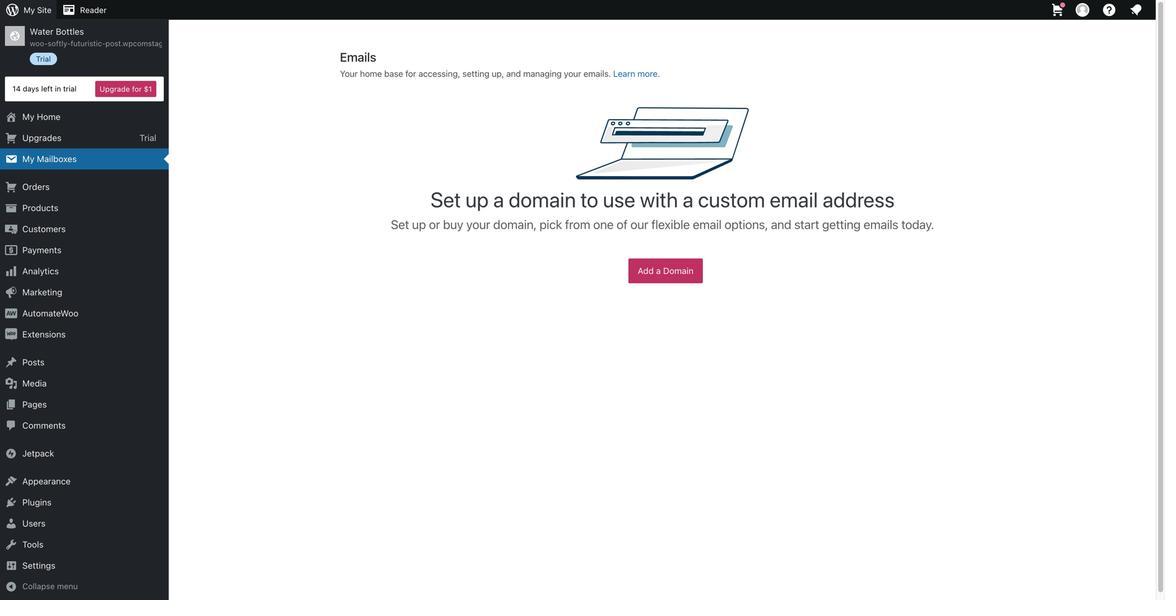 Task type: describe. For each thing, give the bounding box(es) containing it.
add a domain link
[[629, 259, 703, 284]]

setting
[[463, 69, 490, 79]]

plugins link
[[0, 493, 169, 514]]

in trial
[[55, 84, 77, 93]]

my mailboxes link
[[0, 149, 169, 170]]

our
[[631, 217, 649, 232]]

customers link
[[0, 219, 169, 240]]

home
[[360, 69, 382, 79]]

learn more link
[[614, 69, 658, 79]]

water
[[30, 26, 53, 37]]

extensions link
[[0, 324, 169, 345]]

payments
[[22, 245, 62, 255]]

base
[[384, 69, 403, 79]]

one
[[594, 217, 614, 232]]

of
[[617, 217, 628, 232]]

users link
[[0, 514, 169, 535]]

getting
[[823, 217, 861, 232]]

automatewoo link
[[0, 303, 169, 324]]

my for my mailboxes
[[22, 154, 34, 164]]

reader link
[[57, 0, 112, 20]]

for $1
[[132, 85, 152, 93]]

domain
[[664, 266, 694, 276]]

media link
[[0, 373, 169, 394]]

post.wpcomstaging.com
[[106, 39, 191, 48]]

appearance link
[[0, 471, 169, 493]]

posts link
[[0, 352, 169, 373]]

domain
[[509, 187, 576, 212]]

14 days left in trial
[[12, 84, 77, 93]]

today.
[[902, 217, 935, 232]]

and inside set up a domain to use with a custom email address set up or buy your domain, pick from one of our flexible email options, and start getting emails today.
[[772, 217, 792, 232]]

settings link
[[0, 556, 169, 577]]

my profile image
[[1076, 3, 1090, 17]]

use
[[603, 187, 636, 212]]

1 vertical spatial trial
[[140, 133, 156, 143]]

marketing link
[[0, 282, 169, 303]]

users
[[22, 519, 46, 529]]

collapse menu link
[[0, 577, 169, 597]]

set up a domain to use with a custom email address main content
[[340, 49, 986, 290]]

futuristic-
[[71, 39, 106, 48]]

my for my site
[[24, 5, 35, 15]]

pages
[[22, 400, 47, 410]]

custom
[[698, 187, 766, 212]]

collapse menu
[[22, 582, 78, 592]]

1 vertical spatial up
[[412, 217, 426, 232]]

2 horizontal spatial a
[[683, 187, 694, 212]]

comments link
[[0, 416, 169, 437]]

accessing,
[[419, 69, 460, 79]]

analytics
[[22, 266, 59, 277]]

up,
[[492, 69, 504, 79]]

emails.
[[584, 69, 611, 79]]

buy
[[443, 217, 464, 232]]

payments link
[[0, 240, 169, 261]]

appearance
[[22, 477, 71, 487]]

1 horizontal spatial a
[[657, 266, 661, 276]]

add
[[638, 266, 654, 276]]

upgrades
[[22, 133, 62, 143]]

1 horizontal spatial email
[[770, 187, 819, 212]]

with
[[640, 187, 678, 212]]

to
[[581, 187, 599, 212]]

products
[[22, 203, 58, 213]]

posts
[[22, 358, 45, 368]]

and inside emails your home base for accessing, setting up, and managing your emails. learn more .
[[507, 69, 521, 79]]

my shopping cart image
[[1051, 2, 1066, 17]]

help image
[[1102, 2, 1117, 17]]

mailboxes
[[37, 154, 77, 164]]

emails
[[864, 217, 899, 232]]

upgrade for $1
[[100, 85, 152, 93]]

tools
[[22, 540, 44, 550]]

my site link
[[0, 0, 57, 20]]

bottles
[[56, 26, 84, 37]]



Task type: vqa. For each thing, say whether or not it's contained in the screenshot.
$8 within $8 billed monthly
no



Task type: locate. For each thing, give the bounding box(es) containing it.
my home
[[22, 112, 61, 122]]

your inside emails your home base for accessing, setting up, and managing your emails. learn more .
[[564, 69, 582, 79]]

email down custom
[[693, 217, 722, 232]]

my left home
[[22, 112, 34, 122]]

img image left payments
[[5, 244, 17, 257]]

1 img image from the top
[[5, 244, 17, 257]]

0 vertical spatial and
[[507, 69, 521, 79]]

img image inside jetpack link
[[5, 448, 17, 460]]

my left site
[[24, 5, 35, 15]]

site
[[37, 5, 52, 15]]

my for my home
[[22, 112, 34, 122]]

0 vertical spatial trial
[[36, 55, 51, 63]]

options,
[[725, 217, 769, 232]]

set
[[431, 187, 461, 212], [391, 217, 409, 232]]

1 horizontal spatial your
[[564, 69, 582, 79]]

0 horizontal spatial set
[[391, 217, 409, 232]]

pick
[[540, 217, 562, 232]]

trial down the for $1
[[140, 133, 156, 143]]

orders link
[[0, 177, 169, 198]]

img image left automatewoo on the bottom left of page
[[5, 308, 17, 320]]

or
[[429, 217, 440, 232]]

extensions
[[22, 330, 66, 340]]

from
[[565, 217, 591, 232]]

domain,
[[494, 217, 537, 232]]

upgrade for $1 button
[[95, 81, 156, 97]]

email
[[770, 187, 819, 212], [693, 217, 722, 232]]

0 vertical spatial up
[[466, 187, 489, 212]]

1 vertical spatial and
[[772, 217, 792, 232]]

managing
[[523, 69, 562, 79]]

img image for extensions
[[5, 329, 17, 341]]

1 horizontal spatial set
[[431, 187, 461, 212]]

a right the add
[[657, 266, 661, 276]]

start
[[795, 217, 820, 232]]

and left start
[[772, 217, 792, 232]]

0 horizontal spatial up
[[412, 217, 426, 232]]

a up domain,
[[494, 187, 504, 212]]

0 vertical spatial my
[[24, 5, 35, 15]]

0 horizontal spatial and
[[507, 69, 521, 79]]

pages link
[[0, 394, 169, 416]]

0 vertical spatial your
[[564, 69, 582, 79]]

add a domain
[[638, 266, 694, 276]]

2 img image from the top
[[5, 308, 17, 320]]

my mailboxes
[[22, 154, 77, 164]]

manage your notifications image
[[1129, 2, 1144, 17]]

my down upgrades
[[22, 154, 34, 164]]

home
[[37, 112, 61, 122]]

1 horizontal spatial trial
[[140, 133, 156, 143]]

1 horizontal spatial up
[[466, 187, 489, 212]]

woo-
[[30, 39, 48, 48]]

trial down woo-
[[36, 55, 51, 63]]

and
[[507, 69, 521, 79], [772, 217, 792, 232]]

my
[[24, 5, 35, 15], [22, 112, 34, 122], [22, 154, 34, 164]]

4 img image from the top
[[5, 448, 17, 460]]

1 vertical spatial my
[[22, 112, 34, 122]]

menu
[[57, 582, 78, 592]]

softly-
[[48, 39, 71, 48]]

settings
[[22, 561, 55, 571]]

products link
[[0, 198, 169, 219]]

address
[[823, 187, 895, 212]]

your
[[340, 69, 358, 79]]

img image for automatewoo
[[5, 308, 17, 320]]

emails your home base for accessing, setting up, and managing your emails. learn more .
[[340, 50, 660, 79]]

your left emails.
[[564, 69, 582, 79]]

collapse
[[22, 582, 55, 592]]

a right with
[[683, 187, 694, 212]]

days
[[23, 84, 39, 93]]

1 vertical spatial set
[[391, 217, 409, 232]]

0 horizontal spatial a
[[494, 187, 504, 212]]

tools link
[[0, 535, 169, 556]]

automatewoo
[[22, 309, 79, 319]]

img image for jetpack
[[5, 448, 17, 460]]

emails
[[340, 50, 377, 64]]

trial
[[36, 55, 51, 63], [140, 133, 156, 143]]

orders
[[22, 182, 50, 192]]

3 img image from the top
[[5, 329, 17, 341]]

img image for payments
[[5, 244, 17, 257]]

img image inside payments "link"
[[5, 244, 17, 257]]

left
[[41, 84, 53, 93]]

comments
[[22, 421, 66, 431]]

0 vertical spatial email
[[770, 187, 819, 212]]

email up start
[[770, 187, 819, 212]]

0 horizontal spatial trial
[[36, 55, 51, 63]]

img image
[[5, 244, 17, 257], [5, 308, 17, 320], [5, 329, 17, 341], [5, 448, 17, 460]]

up
[[466, 187, 489, 212], [412, 217, 426, 232]]

reader
[[80, 5, 107, 15]]

set up a domain to use with a custom email address set up or buy your domain, pick from one of our flexible email options, and start getting emails today.
[[391, 187, 935, 232]]

flexible
[[652, 217, 690, 232]]

customers
[[22, 224, 66, 234]]

analytics link
[[0, 261, 169, 282]]

.
[[658, 69, 660, 79]]

water bottles woo-softly-futuristic-post.wpcomstaging.com
[[30, 26, 191, 48]]

img image inside automatewoo link
[[5, 308, 17, 320]]

1 vertical spatial your
[[467, 217, 491, 232]]

and right up,
[[507, 69, 521, 79]]

jetpack link
[[0, 444, 169, 465]]

img image left jetpack
[[5, 448, 17, 460]]

marketing
[[22, 287, 62, 298]]

upgrade
[[100, 85, 130, 93]]

0 vertical spatial set
[[431, 187, 461, 212]]

2 vertical spatial my
[[22, 154, 34, 164]]

my site
[[24, 5, 52, 15]]

your
[[564, 69, 582, 79], [467, 217, 491, 232]]

plugins
[[22, 498, 52, 508]]

your right buy
[[467, 217, 491, 232]]

14
[[12, 84, 21, 93]]

jetpack
[[22, 449, 54, 459]]

a
[[494, 187, 504, 212], [683, 187, 694, 212], [657, 266, 661, 276]]

my home link
[[0, 106, 169, 128]]

your inside set up a domain to use with a custom email address set up or buy your domain, pick from one of our flexible email options, and start getting emails today.
[[467, 217, 491, 232]]

0 horizontal spatial email
[[693, 217, 722, 232]]

img image inside extensions link
[[5, 329, 17, 341]]

1 horizontal spatial and
[[772, 217, 792, 232]]

media
[[22, 379, 47, 389]]

img image left extensions in the bottom left of the page
[[5, 329, 17, 341]]

0 horizontal spatial your
[[467, 217, 491, 232]]

learn more
[[614, 69, 658, 79]]

1 vertical spatial email
[[693, 217, 722, 232]]

set left or
[[391, 217, 409, 232]]

for
[[406, 69, 416, 79]]

set up buy
[[431, 187, 461, 212]]



